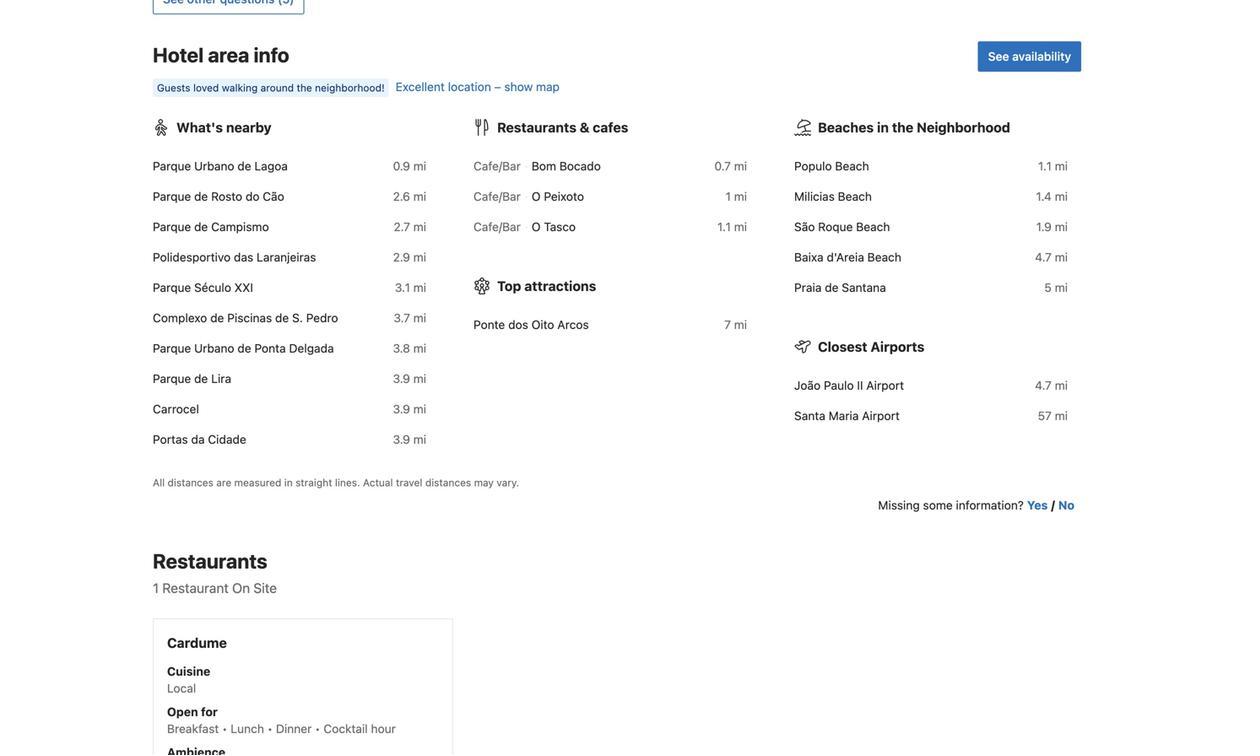 Task type: locate. For each thing, give the bounding box(es) containing it.
0 vertical spatial urbano
[[194, 159, 234, 173]]

in left straight
[[284, 477, 293, 489]]

mi for são roque beach
[[1055, 220, 1068, 234]]

7
[[725, 318, 731, 332]]

57 mi
[[1038, 409, 1068, 423]]

2 4.7 mi from the top
[[1036, 379, 1068, 393]]

milicias beach
[[795, 190, 872, 203]]

1 vertical spatial urbano
[[194, 342, 234, 356]]

in right beaches
[[877, 119, 889, 135]]

parque down "complexo"
[[153, 342, 191, 356]]

0 horizontal spatial restaurants
[[153, 550, 268, 573]]

1 vertical spatial 1.1
[[718, 220, 731, 234]]

urbano for lagoa
[[194, 159, 234, 173]]

são
[[795, 220, 815, 234]]

parque up parque de campismo on the top left of the page
[[153, 190, 191, 203]]

mi for baixa d'areia beach
[[1055, 250, 1068, 264]]

mi for praia de santana
[[1055, 281, 1068, 295]]

cafe/bar
[[474, 159, 521, 173], [474, 190, 521, 203], [474, 220, 521, 234]]

3.8
[[393, 342, 410, 356]]

o
[[532, 190, 541, 203], [532, 220, 541, 234]]

2 4.7 from the top
[[1036, 379, 1052, 393]]

cuisine
[[167, 665, 211, 679]]

5 mi
[[1045, 281, 1068, 295]]

de left lagoa
[[238, 159, 251, 173]]

parque século xxi
[[153, 281, 253, 295]]

0 vertical spatial 1.1
[[1039, 159, 1052, 173]]

urbano up parque de rosto do cão
[[194, 159, 234, 173]]

0 horizontal spatial 1.1
[[718, 220, 731, 234]]

4.7
[[1036, 250, 1052, 264], [1036, 379, 1052, 393]]

o left peixoto at the left of the page
[[532, 190, 541, 203]]

cão
[[263, 190, 284, 203]]

3.7
[[394, 311, 410, 325]]

3.9 for lira
[[393, 372, 410, 386]]

the right the around
[[297, 82, 312, 94]]

2.7
[[394, 220, 410, 234]]

restaurants & cafes
[[497, 119, 629, 135]]

piscinas
[[227, 311, 272, 325]]

1 horizontal spatial 1.1 mi
[[1039, 159, 1068, 173]]

mi for ponte dos oito arcos
[[734, 318, 747, 332]]

2 vertical spatial 3.9
[[393, 433, 410, 447]]

mi for carrocel
[[414, 402, 427, 416]]

1 vertical spatial 3.9
[[393, 402, 410, 416]]

all
[[153, 477, 165, 489]]

2 vertical spatial cafe/bar
[[474, 220, 521, 234]]

mi for parque de campismo
[[414, 220, 427, 234]]

1 horizontal spatial •
[[267, 722, 273, 736]]

portas da cidade
[[153, 433, 246, 447]]

1 vertical spatial airport
[[862, 409, 900, 423]]

beaches
[[818, 119, 874, 135]]

1 horizontal spatial the
[[893, 119, 914, 135]]

restaurants
[[497, 119, 577, 135], [153, 550, 268, 573]]

1.1 up 1.4
[[1039, 159, 1052, 173]]

on
[[232, 581, 250, 597]]

parque for parque de lira
[[153, 372, 191, 386]]

info
[[254, 43, 289, 67]]

4.7 mi for joão paulo ii airport
[[1036, 379, 1068, 393]]

parque urbano de ponta delgada
[[153, 342, 334, 356]]

1 horizontal spatial distances
[[426, 477, 471, 489]]

3 3.9 from the top
[[393, 433, 410, 447]]

/
[[1052, 499, 1056, 513]]

1 left "restaurant"
[[153, 581, 159, 597]]

0 vertical spatial 3.9
[[393, 372, 410, 386]]

1 distances from the left
[[168, 477, 214, 489]]

• right the lunch
[[267, 722, 273, 736]]

cafe/bar left o tasco at top
[[474, 220, 521, 234]]

1 4.7 mi from the top
[[1036, 250, 1068, 264]]

0 horizontal spatial 1
[[153, 581, 159, 597]]

1 urbano from the top
[[194, 159, 234, 173]]

availability
[[1013, 49, 1072, 63]]

2 • from the left
[[267, 722, 273, 736]]

missing some information? yes / no
[[879, 499, 1075, 513]]

0 horizontal spatial in
[[284, 477, 293, 489]]

distances left may at the left bottom of page
[[426, 477, 471, 489]]

1 3.9 from the top
[[393, 372, 410, 386]]

2.7 mi
[[394, 220, 427, 234]]

parque down what's
[[153, 159, 191, 173]]

2 distances from the left
[[426, 477, 471, 489]]

da
[[191, 433, 205, 447]]

restaurants up bom
[[497, 119, 577, 135]]

• right dinner
[[315, 722, 321, 736]]

1 cafe/bar from the top
[[474, 159, 521, 173]]

parque urbano de lagoa
[[153, 159, 288, 173]]

dos
[[509, 318, 529, 332]]

4.7 mi
[[1036, 250, 1068, 264], [1036, 379, 1068, 393]]

0 horizontal spatial 1.1 mi
[[718, 220, 747, 234]]

joão paulo ii airport
[[795, 379, 905, 393]]

cafe/bar left o peixoto
[[474, 190, 521, 203]]

1.9 mi
[[1037, 220, 1068, 234]]

1 vertical spatial o
[[532, 220, 541, 234]]

nearby
[[226, 119, 272, 135]]

0 vertical spatial 3.9 mi
[[393, 372, 427, 386]]

1 horizontal spatial in
[[877, 119, 889, 135]]

1.1 mi up 1.4 mi
[[1039, 159, 1068, 173]]

1.1 mi down 1 mi
[[718, 220, 747, 234]]

2 vertical spatial 3.9 mi
[[393, 433, 427, 447]]

1 vertical spatial cafe/bar
[[474, 190, 521, 203]]

cafe/bar for o peixoto
[[474, 190, 521, 203]]

xxi
[[235, 281, 253, 295]]

1 vertical spatial 1.1 mi
[[718, 220, 747, 234]]

1 vertical spatial 1
[[153, 581, 159, 597]]

cidade
[[208, 433, 246, 447]]

airport down ii at the bottom right
[[862, 409, 900, 423]]

3.9 for cidade
[[393, 433, 410, 447]]

restaurant
[[162, 581, 229, 597]]

walking
[[222, 82, 258, 94]]

0 vertical spatial o
[[532, 190, 541, 203]]

measured
[[234, 477, 282, 489]]

1 vertical spatial in
[[284, 477, 293, 489]]

4.7 down 1.9
[[1036, 250, 1052, 264]]

see availability button
[[979, 41, 1082, 72]]

the right beaches
[[893, 119, 914, 135]]

4 parque from the top
[[153, 281, 191, 295]]

1 horizontal spatial 1.1
[[1039, 159, 1052, 173]]

3.9
[[393, 372, 410, 386], [393, 402, 410, 416], [393, 433, 410, 447]]

mi for polidesportivo das laranjeiras
[[414, 250, 427, 264]]

5 parque from the top
[[153, 342, 191, 356]]

3 parque from the top
[[153, 220, 191, 234]]

3.9 mi
[[393, 372, 427, 386], [393, 402, 427, 416], [393, 433, 427, 447]]

guests
[[157, 82, 191, 94]]

see availability
[[989, 49, 1072, 63]]

top attractions
[[497, 278, 597, 294]]

baixa
[[795, 250, 824, 264]]

mi for parque de lira
[[414, 372, 427, 386]]

yes
[[1028, 499, 1048, 513]]

6 parque from the top
[[153, 372, 191, 386]]

3 cafe/bar from the top
[[474, 220, 521, 234]]

campismo
[[211, 220, 269, 234]]

1 horizontal spatial restaurants
[[497, 119, 577, 135]]

d'areia
[[827, 250, 865, 264]]

2 3.9 from the top
[[393, 402, 410, 416]]

2 horizontal spatial •
[[315, 722, 321, 736]]

1.1 down 1 mi
[[718, 220, 731, 234]]

maria
[[829, 409, 859, 423]]

1 o from the top
[[532, 190, 541, 203]]

de left s.
[[275, 311, 289, 325]]

0 horizontal spatial •
[[222, 722, 228, 736]]

• left the lunch
[[222, 722, 228, 736]]

0 vertical spatial 1
[[726, 190, 731, 203]]

1 vertical spatial restaurants
[[153, 550, 268, 573]]

1.4
[[1037, 190, 1052, 203]]

2.9
[[393, 250, 410, 264]]

2 cafe/bar from the top
[[474, 190, 521, 203]]

2 urbano from the top
[[194, 342, 234, 356]]

bom bocado
[[532, 159, 601, 173]]

4.7 mi down 1.9 mi
[[1036, 250, 1068, 264]]

1.1
[[1039, 159, 1052, 173], [718, 220, 731, 234]]

show
[[505, 80, 533, 94]]

de up polidesportivo
[[194, 220, 208, 234]]

portas
[[153, 433, 188, 447]]

guests loved walking around the neighborhood!
[[157, 82, 385, 94]]

distances right all on the bottom left of page
[[168, 477, 214, 489]]

1.1 mi
[[1039, 159, 1068, 173], [718, 220, 747, 234]]

praia de santana
[[795, 281, 887, 295]]

0 vertical spatial the
[[297, 82, 312, 94]]

1 inside restaurants 1 restaurant on site
[[153, 581, 159, 597]]

2 parque from the top
[[153, 190, 191, 203]]

cafe/bar for o tasco
[[474, 220, 521, 234]]

0.9
[[393, 159, 410, 173]]

o left tasco
[[532, 220, 541, 234]]

polidesportivo
[[153, 250, 231, 264]]

3 3.9 mi from the top
[[393, 433, 427, 447]]

1 vertical spatial the
[[893, 119, 914, 135]]

0 vertical spatial 4.7 mi
[[1036, 250, 1068, 264]]

1 down the 0.7 mi
[[726, 190, 731, 203]]

1 vertical spatial 4.7
[[1036, 379, 1052, 393]]

mi for parque urbano de ponta delgada
[[414, 342, 427, 356]]

yes button
[[1028, 497, 1048, 514]]

1 3.9 mi from the top
[[393, 372, 427, 386]]

restaurants up "restaurant"
[[153, 550, 268, 573]]

parque de lira
[[153, 372, 231, 386]]

hour
[[371, 722, 396, 736]]

urbano up lira
[[194, 342, 234, 356]]

0 vertical spatial 4.7
[[1036, 250, 1052, 264]]

distances
[[168, 477, 214, 489], [426, 477, 471, 489]]

hotel area info
[[153, 43, 289, 67]]

3 • from the left
[[315, 722, 321, 736]]

restaurants inside restaurants 1 restaurant on site
[[153, 550, 268, 573]]

area
[[208, 43, 249, 67]]

0 vertical spatial in
[[877, 119, 889, 135]]

cafe/bar left bom
[[474, 159, 521, 173]]

o for o peixoto
[[532, 190, 541, 203]]

1 parque from the top
[[153, 159, 191, 173]]

0 horizontal spatial distances
[[168, 477, 214, 489]]

lines.
[[335, 477, 360, 489]]

parque up polidesportivo
[[153, 220, 191, 234]]

airport right ii at the bottom right
[[867, 379, 905, 393]]

0 vertical spatial restaurants
[[497, 119, 577, 135]]

ponte dos oito arcos
[[474, 318, 589, 332]]

complexo
[[153, 311, 207, 325]]

0 vertical spatial airport
[[867, 379, 905, 393]]

4.7 mi up '57 mi'
[[1036, 379, 1068, 393]]

2 o from the top
[[532, 220, 541, 234]]

open
[[167, 706, 198, 720]]

4.7 up 57
[[1036, 379, 1052, 393]]

século
[[194, 281, 231, 295]]

dinner
[[276, 722, 312, 736]]

0 vertical spatial cafe/bar
[[474, 159, 521, 173]]

straight
[[296, 477, 332, 489]]

mi for joão paulo ii airport
[[1055, 379, 1068, 393]]

1 4.7 from the top
[[1036, 250, 1052, 264]]

0 horizontal spatial the
[[297, 82, 312, 94]]

parque up carrocel
[[153, 372, 191, 386]]

1 vertical spatial 4.7 mi
[[1036, 379, 1068, 393]]

parque up "complexo"
[[153, 281, 191, 295]]

parque for parque de rosto do cão
[[153, 190, 191, 203]]

1 vertical spatial 3.9 mi
[[393, 402, 427, 416]]

parque for parque urbano de ponta delgada
[[153, 342, 191, 356]]



Task type: vqa. For each thing, say whether or not it's contained in the screenshot.
the bottommost 1
yes



Task type: describe. For each thing, give the bounding box(es) containing it.
parque de rosto do cão
[[153, 190, 284, 203]]

de right 'praia'
[[825, 281, 839, 295]]

beach up são roque beach
[[838, 190, 872, 203]]

see
[[989, 49, 1010, 63]]

0 vertical spatial 1.1 mi
[[1039, 159, 1068, 173]]

neighborhood!
[[315, 82, 385, 94]]

may
[[474, 477, 494, 489]]

milicias
[[795, 190, 835, 203]]

lagoa
[[255, 159, 288, 173]]

for
[[201, 706, 218, 720]]

3.8 mi
[[393, 342, 427, 356]]

beach right roque
[[857, 220, 891, 234]]

de left lira
[[194, 372, 208, 386]]

closest airports
[[818, 339, 925, 355]]

mi for parque século xxi
[[414, 281, 427, 295]]

no button
[[1059, 497, 1075, 514]]

travel
[[396, 477, 423, 489]]

pedro
[[306, 311, 338, 325]]

praia
[[795, 281, 822, 295]]

parque for parque século xxi
[[153, 281, 191, 295]]

mi for milicias beach
[[1055, 190, 1068, 203]]

beach up milicias beach
[[836, 159, 870, 173]]

4.7 for joão paulo ii airport
[[1036, 379, 1052, 393]]

o peixoto
[[532, 190, 584, 203]]

4.7 mi for baixa d'areia beach
[[1036, 250, 1068, 264]]

s.
[[292, 311, 303, 325]]

de left ponta
[[238, 342, 251, 356]]

populo
[[795, 159, 832, 173]]

mi for portas da cidade
[[414, 433, 427, 447]]

1 horizontal spatial 1
[[726, 190, 731, 203]]

ponte
[[474, 318, 505, 332]]

excellent location – show map
[[396, 80, 560, 94]]

actual
[[363, 477, 393, 489]]

parque de campismo
[[153, 220, 269, 234]]

3.1 mi
[[395, 281, 427, 295]]

beach up the santana
[[868, 250, 902, 264]]

baixa d'areia beach
[[795, 250, 902, 264]]

what's nearby
[[177, 119, 272, 135]]

bocado
[[560, 159, 601, 173]]

de down século
[[210, 311, 224, 325]]

beaches in the neighborhood
[[818, 119, 1011, 135]]

cardume
[[167, 635, 227, 652]]

–
[[495, 80, 501, 94]]

bom
[[532, 159, 557, 173]]

lira
[[211, 372, 231, 386]]

2 3.9 mi from the top
[[393, 402, 427, 416]]

breakfast
[[167, 722, 219, 736]]

vary.
[[497, 477, 519, 489]]

location
[[448, 80, 491, 94]]

cafes
[[593, 119, 629, 135]]

1.9
[[1037, 220, 1052, 234]]

restaurants for restaurants 1 restaurant on site
[[153, 550, 268, 573]]

urbano for ponta
[[194, 342, 234, 356]]

map
[[536, 80, 560, 94]]

neighborhood
[[917, 119, 1011, 135]]

complexo de piscinas de s. pedro
[[153, 311, 338, 325]]

mi for parque de rosto do cão
[[414, 190, 427, 203]]

5
[[1045, 281, 1052, 295]]

closest
[[818, 339, 868, 355]]

0.7
[[715, 159, 731, 173]]

do
[[246, 190, 260, 203]]

joão
[[795, 379, 821, 393]]

1 mi
[[726, 190, 747, 203]]

paulo
[[824, 379, 854, 393]]

roque
[[819, 220, 853, 234]]

1 • from the left
[[222, 722, 228, 736]]

mi for complexo de piscinas de s. pedro
[[414, 311, 427, 325]]

cuisine local
[[167, 665, 211, 696]]

populo beach
[[795, 159, 870, 173]]

peixoto
[[544, 190, 584, 203]]

7 mi
[[725, 318, 747, 332]]

das
[[234, 250, 254, 264]]

3.9 mi for lira
[[393, 372, 427, 386]]

57
[[1038, 409, 1052, 423]]

3.9 mi for cidade
[[393, 433, 427, 447]]

3.7 mi
[[394, 311, 427, 325]]

carrocel
[[153, 402, 199, 416]]

restaurants for restaurants & cafes
[[497, 119, 577, 135]]

some
[[924, 499, 953, 513]]

4.7 for baixa d'areia beach
[[1036, 250, 1052, 264]]

missing
[[879, 499, 920, 513]]

restaurants 1 restaurant on site
[[153, 550, 277, 597]]

mi for populo beach
[[1055, 159, 1068, 173]]

2.9 mi
[[393, 250, 427, 264]]

laranjeiras
[[257, 250, 316, 264]]

rosto
[[211, 190, 242, 203]]

around
[[261, 82, 294, 94]]

santa maria airport
[[795, 409, 900, 423]]

delgada
[[289, 342, 334, 356]]

mi for parque urbano de lagoa
[[414, 159, 427, 173]]

0.9 mi
[[393, 159, 427, 173]]

o for o tasco
[[532, 220, 541, 234]]

what's
[[177, 119, 223, 135]]

no
[[1059, 499, 1075, 513]]

tasco
[[544, 220, 576, 234]]

mi for santa maria airport
[[1055, 409, 1068, 423]]

de left rosto
[[194, 190, 208, 203]]

top
[[497, 278, 521, 294]]

open for breakfast • lunch • dinner • cocktail hour
[[167, 706, 396, 736]]

cafe/bar for bom bocado
[[474, 159, 521, 173]]

parque for parque urbano de lagoa
[[153, 159, 191, 173]]

parque for parque de campismo
[[153, 220, 191, 234]]

0.7 mi
[[715, 159, 747, 173]]

ponta
[[255, 342, 286, 356]]

santa
[[795, 409, 826, 423]]



